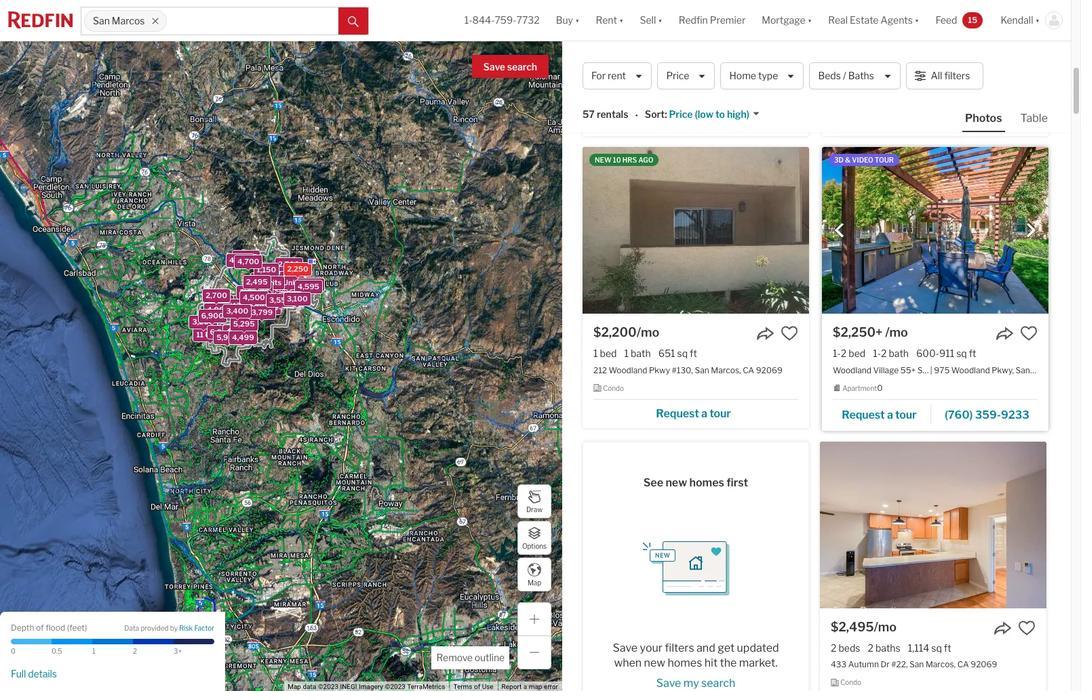 Task type: vqa. For each thing, say whether or not it's contained in the screenshot.
the middle 4
no



Task type: describe. For each thing, give the bounding box(es) containing it.
tour for #130,
[[710, 408, 731, 420]]

photo of 224 woodland pkwy #157, san marcos, ca 92069 image
[[822, 0, 1049, 22]]

high)
[[727, 109, 749, 120]]

1,114
[[908, 643, 929, 654]]

(760) 359-9233
[[945, 409, 1029, 422]]

bed down $2,250+
[[849, 348, 866, 360]]

full details button
[[11, 669, 57, 681]]

/mo for #22,
[[874, 621, 897, 635]]

all filters button
[[906, 62, 983, 90]]

sell ▾ button
[[632, 0, 671, 41]]

▾ for kendall ▾
[[1035, 14, 1040, 26]]

1 up sayles
[[624, 56, 629, 67]]

1 bed for 224
[[833, 56, 856, 67]]

factor
[[194, 625, 214, 633]]

data
[[124, 625, 139, 633]]

bath up 55+
[[889, 348, 909, 360]]

ft for 212 woodland pkwy #130, san marcos, ca 92069
[[690, 348, 697, 360]]

photo of 433 autumn dr #22, san marcos, ca 92069 image
[[820, 442, 1046, 609]]

beds
[[839, 643, 860, 654]]

details
[[28, 669, 57, 680]]

save for save search
[[483, 61, 505, 73]]

1 right 0.5
[[92, 648, 95, 656]]

57
[[583, 109, 595, 120]]

new
[[595, 156, 612, 164]]

▾ for rent ▾
[[619, 14, 624, 26]]

sq right 911
[[956, 348, 967, 360]]

2,499
[[248, 283, 269, 292]]

1- for 1-2 bath
[[873, 348, 881, 360]]

estate
[[850, 14, 879, 26]]

1 up beds
[[833, 56, 837, 67]]

600-
[[916, 348, 939, 360]]

save search
[[483, 61, 537, 73]]

651 for #130,
[[658, 348, 675, 360]]

$2,250+
[[833, 326, 883, 340]]

depth of flood ( feet )
[[11, 623, 87, 633]]

price (low to high) button
[[667, 108, 760, 121]]

1 bed for 1010
[[593, 56, 617, 67]]

4,900
[[270, 296, 293, 306]]

2,935
[[256, 303, 278, 312]]

homes inside the save your filters and get updated when new homes hit the market.
[[668, 657, 702, 670]]

price (low to high)
[[669, 109, 749, 120]]

212 woodland pkwy #130, san marcos, ca 92069
[[593, 365, 783, 375]]

92069 for 433 autumn dr #22, san marcos, ca 92069
[[971, 660, 997, 670]]

your
[[640, 642, 663, 655]]

filters inside the save your filters and get updated when new homes hit the market.
[[665, 642, 694, 655]]

favorite button image for 433 autumn dr #22, san marcos, ca 92069
[[1018, 620, 1036, 638]]

1 vertical spatial 2,700
[[205, 291, 227, 300]]

feed
[[936, 14, 957, 26]]

beds / baths
[[818, 70, 874, 82]]

1 vertical spatial 3 units
[[216, 297, 241, 307]]

kendall
[[1001, 14, 1033, 26]]

to
[[715, 109, 725, 120]]

video
[[852, 156, 873, 164]]

table button
[[1018, 111, 1051, 131]]

woodland right 975
[[951, 365, 990, 375]]

request a tour button for #157,
[[833, 111, 1038, 131]]

1-2 bed
[[833, 348, 866, 360]]

2 left beds
[[831, 643, 837, 654]]

1 up 212
[[593, 348, 598, 360]]

feet
[[69, 623, 85, 633]]

15
[[968, 15, 978, 25]]

new 10 hrs ago
[[595, 156, 653, 164]]

/mo up 1-2 bath
[[885, 326, 908, 340]]

92069 for 212 woodland pkwy #130, san marcos, ca 92069
[[756, 365, 783, 375]]

next button image
[[1024, 224, 1038, 238]]

0 vertical spatial homes
[[689, 477, 724, 490]]

request for #130,
[[656, 408, 699, 420]]

3,550
[[269, 295, 291, 305]]

/mo for #130,
[[637, 326, 659, 340]]

by
[[170, 625, 178, 633]]

map
[[529, 684, 542, 691]]

0 horizontal spatial 0
[[11, 648, 16, 656]]

1 horizontal spatial new
[[666, 477, 687, 490]]

1 horizontal spatial 2,700
[[278, 259, 299, 269]]

bed for 1010
[[600, 56, 617, 67]]

4,195
[[216, 330, 236, 340]]

(760)
[[945, 409, 973, 422]]

rent
[[608, 70, 626, 82]]

request a tour button for #130,
[[593, 403, 798, 423]]

bed for 224
[[839, 56, 856, 67]]

224 woodland pkwy #157, san marcos, ca 92069
[[833, 73, 1023, 83]]

2 right '8'
[[276, 278, 281, 287]]

a left map
[[523, 684, 527, 691]]

651 for #157,
[[898, 56, 915, 67]]

▾ for buy ▾
[[575, 14, 580, 26]]

$2,200 /mo for 212
[[593, 326, 659, 340]]

provided
[[141, 625, 169, 633]]

marcos, for 224 woodland pkwy #157, san marcos, ca 92069
[[951, 73, 981, 83]]

911
[[939, 348, 954, 360]]

full details
[[11, 669, 57, 680]]

ft for 433 autumn dr #22, san marcos, ca 92069
[[944, 643, 951, 654]]

$2,200 for 224
[[833, 34, 876, 48]]

1 vertical spatial 3,200
[[192, 317, 214, 327]]

1 vertical spatial 3
[[216, 297, 221, 307]]

$2,200 /mo for 224
[[833, 34, 899, 48]]

3,880
[[258, 267, 280, 277]]

sort
[[645, 109, 665, 120]]

san right the #130,
[[695, 365, 709, 375]]

save for save my search
[[656, 677, 681, 690]]

remove outline
[[436, 652, 505, 664]]

a for #157,
[[941, 115, 947, 128]]

san left remove san marcos icon
[[93, 15, 110, 27]]

mortgage ▾ button
[[754, 0, 820, 41]]

type
[[758, 70, 778, 82]]

ca for 433 autumn dr #22, san marcos, ca 92069
[[957, 660, 969, 670]]

full
[[11, 669, 26, 680]]

&
[[845, 156, 851, 164]]

sq for 212 woodland pkwy #130, san marcos, ca 92069
[[677, 348, 688, 360]]

risk factor link
[[179, 625, 214, 634]]

favorite button checkbox for 212 woodland pkwy #130, san marcos, ca 92069
[[781, 325, 798, 343]]

marcos, for 212 woodland pkwy #130, san marcos, ca 92069
[[711, 365, 741, 375]]

request a tour for unit
[[656, 115, 731, 128]]

1-844-759-7732 link
[[464, 14, 540, 26]]

ca for 224 woodland pkwy #157, san marcos, ca 92069
[[983, 73, 995, 83]]

buy
[[556, 14, 573, 26]]

2 left 14
[[243, 292, 248, 301]]

4,700
[[237, 257, 259, 266]]

pkwy for #130,
[[649, 365, 670, 375]]

beds / baths button
[[809, 62, 900, 90]]

request for unit
[[656, 115, 699, 128]]

my
[[683, 677, 699, 690]]

9233
[[1001, 409, 1029, 422]]

request a tour for #157,
[[895, 115, 970, 128]]

1- for 1-844-759-7732
[[464, 14, 472, 26]]

terrametrics
[[407, 684, 445, 691]]

apartment 0
[[842, 383, 883, 393]]

14
[[250, 298, 259, 307]]

5 ▾ from the left
[[915, 14, 919, 26]]

#22,
[[891, 660, 908, 670]]

•
[[635, 110, 638, 121]]

woodland village 55+ senior community
[[833, 365, 988, 375]]

4,295
[[229, 256, 250, 265]]

1 vertical spatial search
[[701, 677, 735, 690]]

kendall ▾
[[1001, 14, 1040, 26]]

rent ▾ button
[[596, 0, 624, 41]]

request a tour button for unit
[[593, 111, 798, 131]]

ft up community
[[969, 348, 976, 360]]

0 horizontal spatial 1,500
[[278, 294, 299, 303]]

2 baths
[[868, 643, 900, 654]]

hrs
[[623, 156, 637, 164]]

map for map
[[528, 579, 541, 587]]

0 vertical spatial 2 units
[[276, 278, 301, 287]]

depth
[[11, 623, 34, 633]]

mortgage
[[762, 14, 806, 26]]

for
[[758, 55, 779, 73]]

1010
[[593, 73, 612, 83]]

for rent
[[591, 70, 626, 82]]

san right 1,
[[676, 73, 690, 83]]

all
[[931, 70, 942, 82]]

3d & video tour
[[834, 156, 894, 164]]

market.
[[739, 657, 778, 670]]

inegi
[[340, 684, 357, 691]]

1 horizontal spatial 3
[[256, 278, 261, 288]]

3,395
[[253, 275, 275, 284]]



Task type: locate. For each thing, give the bounding box(es) containing it.
ca right #22, at the bottom right of page
[[957, 660, 969, 670]]

price down — sq ft
[[666, 70, 689, 82]]

marcos,
[[692, 73, 722, 83], [951, 73, 981, 83], [711, 365, 741, 375], [1032, 365, 1062, 375], [926, 660, 956, 670]]

filters left and at the right
[[665, 642, 694, 655]]

tour
[[710, 115, 731, 128], [949, 115, 970, 128], [710, 408, 731, 420], [895, 409, 917, 422]]

1 vertical spatial $2,200
[[593, 326, 637, 340]]

price for price (low to high)
[[669, 109, 693, 120]]

options
[[522, 542, 547, 550]]

1 vertical spatial 1,500
[[278, 294, 299, 303]]

1 vertical spatial rent
[[782, 55, 817, 73]]

0 vertical spatial search
[[507, 61, 537, 73]]

home type
[[729, 70, 778, 82]]

marcos for san marcos apartments for rent
[[613, 55, 666, 73]]

57 rentals •
[[583, 109, 638, 121]]

1 vertical spatial 2 units
[[243, 292, 268, 301]]

2,200
[[277, 278, 299, 287]]

report
[[502, 684, 522, 691]]

1 vertical spatial map
[[288, 684, 301, 691]]

2 ©2023 from the left
[[385, 684, 405, 691]]

1 horizontal spatial 651
[[898, 56, 915, 67]]

1 horizontal spatial condo
[[840, 679, 861, 687]]

(
[[67, 623, 69, 633]]

1 bed up the for rent
[[593, 56, 617, 67]]

▾ for sell ▾
[[658, 14, 662, 26]]

price button
[[657, 62, 715, 90]]

1- for 1-2 bed
[[833, 348, 841, 360]]

1 horizontal spatial rent
[[782, 55, 817, 73]]

photo of 212 woodland pkwy #130, san marcos, ca 92069 image
[[583, 147, 809, 314]]

1 vertical spatial pkwy
[[649, 365, 670, 375]]

0 horizontal spatial ©2023
[[318, 684, 338, 691]]

3,400
[[226, 306, 248, 315]]

2 up village
[[881, 348, 887, 360]]

data
[[303, 684, 316, 691]]

new down your
[[644, 657, 665, 670]]

1 bath for 212
[[624, 348, 651, 360]]

| 975 woodland pkwy, san marcos, ca 9
[[930, 365, 1081, 375]]

ft for 224 woodland pkwy #157, san marcos, ca 92069
[[929, 56, 937, 67]]

1 ▾ from the left
[[575, 14, 580, 26]]

sq for 224 woodland pkwy #157, san marcos, ca 92069
[[917, 56, 927, 67]]

0 vertical spatial condo
[[603, 384, 624, 392]]

favorite button checkbox for 224 woodland pkwy #157, san marcos, ca 92069
[[1020, 33, 1038, 51]]

new
[[666, 477, 687, 490], [644, 657, 665, 670]]

0 vertical spatial rent
[[596, 14, 617, 26]]

0 horizontal spatial 3
[[216, 297, 221, 307]]

3,200 up 11
[[192, 317, 214, 327]]

6 ▾ from the left
[[1035, 14, 1040, 26]]

1 bed for 212
[[593, 348, 617, 360]]

sq up the #130,
[[677, 348, 688, 360]]

1 up for
[[593, 56, 598, 67]]

map
[[528, 579, 541, 587], [288, 684, 301, 691]]

imagery
[[359, 684, 383, 691]]

tour for unit
[[710, 115, 731, 128]]

9
[[1077, 365, 1081, 375]]

)
[[85, 623, 87, 633]]

pkwy,
[[992, 365, 1014, 375]]

0 horizontal spatial $2,200 /mo
[[593, 326, 659, 340]]

san right #157,
[[935, 73, 950, 83]]

favorite button checkbox for 1010 sayles ct unit 1, san marcos, ca 92069
[[781, 33, 798, 51]]

$1,500
[[593, 34, 635, 48]]

pkwy for #157,
[[890, 73, 911, 83]]

0 vertical spatial 3 units
[[256, 278, 281, 288]]

sq for 433 autumn dr #22, san marcos, ca 92069
[[931, 643, 942, 654]]

6,000
[[210, 327, 232, 337]]

0 horizontal spatial pkwy
[[649, 365, 670, 375]]

save for save your filters and get updated when new homes hit the market.
[[613, 642, 638, 655]]

0 vertical spatial 1,500
[[300, 280, 321, 289]]

marcos up ct
[[613, 55, 666, 73]]

marcos for san marcos
[[112, 15, 145, 27]]

save your filters and get updated when new homes hit the market.
[[613, 642, 779, 670]]

759-
[[495, 14, 517, 26]]

1 horizontal spatial 3 units
[[256, 278, 281, 288]]

▾ for mortgage ▾
[[808, 14, 812, 26]]

0 horizontal spatial 651
[[658, 348, 675, 360]]

1 vertical spatial marcos
[[613, 55, 666, 73]]

2 left baths
[[868, 643, 873, 654]]

4 ▾ from the left
[[808, 14, 812, 26]]

use
[[482, 684, 493, 691]]

1 horizontal spatial $2,200 /mo
[[833, 34, 899, 48]]

0 down village
[[877, 383, 883, 393]]

condo down 212
[[603, 384, 624, 392]]

1 vertical spatial 651 sq ft
[[658, 348, 697, 360]]

0 vertical spatial 3
[[256, 278, 261, 288]]

of left flood
[[36, 623, 44, 633]]

filters inside "button"
[[944, 70, 970, 82]]

4,000
[[207, 305, 229, 314]]

0 horizontal spatial condo
[[603, 384, 624, 392]]

651 sq ft up #157,
[[898, 56, 937, 67]]

ca for 212 woodland pkwy #130, san marcos, ca 92069
[[743, 365, 754, 375]]

0 horizontal spatial 1-
[[464, 14, 472, 26]]

pkwy left #157,
[[890, 73, 911, 83]]

pkwy left the #130,
[[649, 365, 670, 375]]

search
[[507, 61, 537, 73], [701, 677, 735, 690]]

3 left '8'
[[256, 278, 261, 288]]

sell ▾
[[640, 14, 662, 26]]

new inside the save your filters and get updated when new homes hit the market.
[[644, 657, 665, 670]]

a for #130,
[[701, 408, 707, 420]]

1 vertical spatial 651
[[658, 348, 675, 360]]

1 vertical spatial of
[[474, 684, 480, 691]]

/
[[843, 70, 846, 82]]

sell
[[640, 14, 656, 26]]

favorite button checkbox for 433 autumn dr #22, san marcos, ca 92069
[[1018, 620, 1036, 638]]

2 horizontal spatial 1-
[[873, 348, 881, 360]]

save up when
[[613, 642, 638, 655]]

1 horizontal spatial save
[[613, 642, 638, 655]]

bath for unit
[[631, 56, 651, 67]]

ca right the #130,
[[743, 365, 754, 375]]

save search button
[[472, 55, 549, 78]]

1 bed up 212
[[593, 348, 617, 360]]

6,900
[[201, 311, 223, 321]]

92069 for 224 woodland pkwy #157, san marcos, ca 92069
[[996, 73, 1023, 83]]

0 horizontal spatial of
[[36, 623, 44, 633]]

2 down data
[[133, 648, 137, 656]]

marcos, left 9
[[1032, 365, 1062, 375]]

1 vertical spatial price
[[669, 109, 693, 120]]

1 vertical spatial new
[[644, 657, 665, 670]]

request a tour
[[656, 115, 731, 128], [895, 115, 970, 128], [656, 408, 731, 420], [842, 409, 917, 422]]

favorite button image for 224 woodland pkwy #157, san marcos, ca 92069
[[1020, 33, 1038, 51]]

san marcos apartments for rent
[[583, 55, 817, 73]]

2,700 up 4,000
[[205, 291, 227, 300]]

1-844-759-7732
[[464, 14, 540, 26]]

remove san marcos image
[[151, 17, 159, 25]]

redfin
[[679, 14, 708, 26]]

marcos, for | 975 woodland pkwy, san marcos, ca 9
[[1032, 365, 1062, 375]]

651 up #157,
[[898, 56, 915, 67]]

ct
[[641, 73, 649, 83]]

a for unit
[[701, 115, 707, 128]]

map inside button
[[528, 579, 541, 587]]

save inside the save your filters and get updated when new homes hit the market.
[[613, 642, 638, 655]]

map left "data"
[[288, 684, 301, 691]]

search down 7732
[[507, 61, 537, 73]]

unit
[[651, 73, 667, 83]]

0 vertical spatial price
[[666, 70, 689, 82]]

pkwy
[[890, 73, 911, 83], [649, 365, 670, 375]]

2 vertical spatial save
[[656, 677, 681, 690]]

$2,200 for 212
[[593, 326, 637, 340]]

save my search
[[656, 677, 735, 690]]

premier
[[710, 14, 746, 26]]

$2,200 /mo down estate
[[833, 34, 899, 48]]

1 horizontal spatial 1-
[[833, 348, 841, 360]]

price for price
[[666, 70, 689, 82]]

0 horizontal spatial marcos
[[112, 15, 145, 27]]

0 vertical spatial map
[[528, 579, 541, 587]]

favorite button image
[[781, 33, 798, 51], [1020, 33, 1038, 51], [781, 325, 798, 343], [1018, 620, 1036, 638]]

0 vertical spatial 0
[[877, 383, 883, 393]]

search inside button
[[507, 61, 537, 73]]

None search field
[[167, 7, 338, 35]]

2 down $2,250+
[[841, 348, 847, 360]]

— sq ft
[[658, 56, 689, 67]]

1 vertical spatial 0
[[11, 648, 16, 656]]

favorite button checkbox
[[781, 33, 798, 51], [1020, 33, 1038, 51], [781, 325, 798, 343], [1020, 325, 1038, 343], [1018, 620, 1036, 638]]

651 sq ft for #130,
[[658, 348, 697, 360]]

new right see
[[666, 477, 687, 490]]

14 units
[[250, 298, 279, 307]]

©2023 right "data"
[[318, 684, 338, 691]]

photo of 1010 sayles ct unit 1, san marcos, ca 92069 image
[[583, 0, 809, 22]]

0 horizontal spatial $2,200
[[593, 326, 637, 340]]

request a tour button
[[593, 111, 798, 131], [833, 111, 1038, 131], [593, 403, 798, 423], [833, 404, 931, 425]]

$2,250+ /mo
[[833, 326, 908, 340]]

$2,200 /mo
[[833, 34, 899, 48], [593, 326, 659, 340]]

woodland down the 1-2 bed
[[833, 365, 871, 375]]

1 horizontal spatial 651 sq ft
[[898, 56, 937, 67]]

san down the 1,114
[[910, 660, 924, 670]]

0 vertical spatial $2,200 /mo
[[833, 34, 899, 48]]

rent inside rent ▾ dropdown button
[[596, 14, 617, 26]]

1 bath for 1010
[[624, 56, 651, 67]]

1 horizontal spatial 0
[[877, 383, 883, 393]]

1 up baths
[[864, 56, 868, 67]]

▾
[[575, 14, 580, 26], [619, 14, 624, 26], [658, 14, 662, 26], [808, 14, 812, 26], [915, 14, 919, 26], [1035, 14, 1040, 26]]

1 ©2023 from the left
[[318, 684, 338, 691]]

975
[[934, 365, 950, 375]]

get
[[718, 642, 735, 655]]

844-
[[472, 14, 495, 26]]

0 vertical spatial marcos
[[112, 15, 145, 27]]

$2,200 down estate
[[833, 34, 876, 48]]

0 horizontal spatial 651 sq ft
[[658, 348, 697, 360]]

3d
[[834, 156, 844, 164]]

1- left 759-
[[464, 14, 472, 26]]

0 vertical spatial 651 sq ft
[[898, 56, 937, 67]]

tour for #157,
[[949, 115, 970, 128]]

ca right all filters
[[983, 73, 995, 83]]

favorite button image
[[1020, 325, 1038, 343]]

bath up ct
[[631, 56, 651, 67]]

risk
[[179, 625, 193, 633]]

rent right for
[[782, 55, 817, 73]]

village
[[873, 365, 899, 375]]

0 vertical spatial filters
[[944, 70, 970, 82]]

ft right the 1,114
[[944, 643, 951, 654]]

▾ right the kendall
[[1035, 14, 1040, 26]]

0 vertical spatial new
[[666, 477, 687, 490]]

san up 1010
[[583, 55, 610, 73]]

error
[[544, 684, 558, 691]]

of left use
[[474, 684, 480, 691]]

bed up the for rent
[[600, 56, 617, 67]]

google image
[[3, 674, 48, 692]]

homes up 'my'
[[668, 657, 702, 670]]

$2,200 /mo up 212
[[593, 326, 659, 340]]

0 vertical spatial of
[[36, 623, 44, 633]]

(low
[[695, 109, 714, 120]]

mortgage ▾ button
[[762, 0, 812, 41]]

1- up village
[[873, 348, 881, 360]]

▾ up $1,500 /mo
[[619, 14, 624, 26]]

bed for 212
[[600, 348, 617, 360]]

san right pkwy,
[[1016, 365, 1030, 375]]

/mo for unit
[[635, 34, 658, 48]]

marcos, for 433 autumn dr #22, san marcos, ca 92069
[[926, 660, 956, 670]]

ca for | 975 woodland pkwy, san marcos, ca 9
[[1064, 365, 1075, 375]]

a down village
[[887, 409, 893, 422]]

bed up beds / baths
[[839, 56, 856, 67]]

ft up all
[[929, 56, 937, 67]]

a down 212 woodland pkwy #130, san marcos, ca 92069
[[701, 408, 707, 420]]

359-
[[975, 409, 1001, 422]]

1 vertical spatial homes
[[668, 657, 702, 670]]

of for depth
[[36, 623, 44, 633]]

bath for #130,
[[631, 348, 651, 360]]

ft up 1010 sayles ct unit 1, san marcos, ca 92069 in the top of the page
[[682, 56, 689, 67]]

sq right —
[[669, 56, 680, 67]]

/mo up 212 woodland pkwy #130, san marcos, ca 92069
[[637, 326, 659, 340]]

1,114 sq ft
[[908, 643, 951, 654]]

map for map data ©2023 inegi  imagery ©2023 terrametrics
[[288, 684, 301, 691]]

#157,
[[913, 73, 933, 83]]

$2,200 up 212
[[593, 326, 637, 340]]

1 horizontal spatial search
[[701, 677, 735, 690]]

ft up 212 woodland pkwy #130, san marcos, ca 92069
[[690, 348, 697, 360]]

0 vertical spatial 3,200
[[210, 298, 232, 308]]

/mo for #157,
[[876, 34, 899, 48]]

all filters
[[931, 70, 970, 82]]

433 autumn dr #22, san marcos, ca 92069
[[831, 660, 997, 670]]

1 bath up ct
[[624, 56, 651, 67]]

3,200
[[210, 298, 232, 308], [192, 317, 214, 327]]

3,950
[[256, 301, 278, 311]]

$2,495
[[831, 621, 874, 635]]

0 vertical spatial $2,200
[[833, 34, 876, 48]]

favorite button image for 1010 sayles ct unit 1, san marcos, ca 92069
[[781, 33, 798, 51]]

1 horizontal spatial 1,500
[[300, 280, 321, 289]]

0 vertical spatial 651
[[898, 56, 915, 67]]

marcos left remove san marcos icon
[[112, 15, 145, 27]]

3
[[256, 278, 261, 288], [216, 297, 221, 307]]

#130,
[[672, 365, 693, 375]]

sell ▾ button
[[640, 0, 662, 41]]

save down 1-844-759-7732 link
[[483, 61, 505, 73]]

1 vertical spatial filters
[[665, 642, 694, 655]]

0 horizontal spatial search
[[507, 61, 537, 73]]

0 horizontal spatial filters
[[665, 642, 694, 655]]

1 horizontal spatial marcos
[[613, 55, 666, 73]]

1 horizontal spatial map
[[528, 579, 541, 587]]

1 vertical spatial save
[[613, 642, 638, 655]]

a favorited home image
[[628, 520, 764, 612]]

map down options
[[528, 579, 541, 587]]

woodland right /
[[850, 73, 888, 83]]

1 horizontal spatial pkwy
[[890, 73, 911, 83]]

1 horizontal spatial $2,200
[[833, 34, 876, 48]]

woodland
[[850, 73, 888, 83], [609, 365, 647, 375], [833, 365, 871, 375], [951, 365, 990, 375]]

1 up 212 woodland pkwy #130, san marcos, ca 92069
[[624, 348, 629, 360]]

1 vertical spatial $2,200 /mo
[[593, 326, 659, 340]]

search down hit
[[701, 677, 735, 690]]

ca left 9
[[1064, 365, 1075, 375]]

1 horizontal spatial of
[[474, 684, 480, 691]]

previous button image
[[833, 224, 846, 238]]

condo down 433
[[840, 679, 861, 687]]

224
[[833, 73, 848, 83]]

1 bed up /
[[833, 56, 856, 67]]

/mo down the sell
[[635, 34, 658, 48]]

bath for #157,
[[870, 56, 890, 67]]

of for terms
[[474, 684, 480, 691]]

remove
[[436, 652, 473, 664]]

when
[[614, 657, 642, 670]]

save inside save search button
[[483, 61, 505, 73]]

baths
[[875, 643, 900, 654]]

map region
[[0, 0, 704, 692]]

1 horizontal spatial filters
[[944, 70, 970, 82]]

651 up the #130,
[[658, 348, 675, 360]]

3,199
[[239, 287, 260, 297]]

1 bath up baths
[[864, 56, 890, 67]]

651 sq ft up the #130,
[[658, 348, 697, 360]]

0 up full
[[11, 648, 16, 656]]

0 horizontal spatial map
[[288, 684, 301, 691]]

map button
[[517, 558, 551, 592]]

1 horizontal spatial 2 units
[[276, 278, 301, 287]]

0 vertical spatial pkwy
[[890, 73, 911, 83]]

▾ right mortgage
[[808, 14, 812, 26]]

woodland right 212
[[609, 365, 647, 375]]

3 ▾ from the left
[[658, 14, 662, 26]]

0 horizontal spatial 2 units
[[243, 292, 268, 301]]

▾ right buy
[[575, 14, 580, 26]]

save left 'my'
[[656, 677, 681, 690]]

2 ▾ from the left
[[619, 14, 624, 26]]

apartments
[[669, 55, 755, 73]]

a left photos
[[941, 115, 947, 128]]

homes left first
[[689, 477, 724, 490]]

4,475
[[224, 301, 246, 310]]

favorite button image for 212 woodland pkwy #130, san marcos, ca 92069
[[781, 325, 798, 343]]

submit search image
[[348, 16, 359, 27]]

a left to
[[701, 115, 707, 128]]

0 vertical spatial 2,700
[[278, 259, 299, 269]]

3,000
[[207, 297, 229, 307]]

marcos, down "1,114 sq ft"
[[926, 660, 956, 670]]

2,700 up 2,200
[[278, 259, 299, 269]]

0 horizontal spatial rent
[[596, 14, 617, 26]]

3+
[[174, 648, 182, 656]]

0 horizontal spatial new
[[644, 657, 665, 670]]

651 sq ft for #157,
[[898, 56, 937, 67]]

units
[[282, 278, 301, 287], [263, 278, 281, 288], [273, 283, 292, 292], [250, 292, 268, 301], [222, 297, 241, 307], [260, 298, 279, 307], [205, 330, 224, 339]]

1 bath for 224
[[864, 56, 890, 67]]

price right :
[[669, 109, 693, 120]]

photos
[[965, 112, 1002, 125]]

1,150
[[256, 265, 276, 274]]

0 horizontal spatial 2,700
[[205, 291, 227, 300]]

request for #157,
[[895, 115, 939, 128]]

filters right all
[[944, 70, 970, 82]]

sort :
[[645, 109, 667, 120]]

community
[[944, 365, 988, 375]]

0 vertical spatial save
[[483, 61, 505, 73]]

marcos, right the #130,
[[711, 365, 741, 375]]

sq right the 1,114
[[931, 643, 942, 654]]

3,200 up 6,900
[[210, 298, 232, 308]]

request a tour for #130,
[[656, 408, 731, 420]]

photo of 975 woodland pkwy, san marcos, ca 92069 image
[[822, 147, 1049, 314]]

buy ▾ button
[[556, 0, 580, 41]]

1 vertical spatial condo
[[840, 679, 861, 687]]

2 horizontal spatial save
[[656, 677, 681, 690]]

1 horizontal spatial ©2023
[[385, 684, 405, 691]]

ca down apartments
[[724, 73, 735, 83]]

|
[[930, 365, 932, 375]]

marcos, down apartments
[[692, 73, 722, 83]]

0 horizontal spatial save
[[483, 61, 505, 73]]

0 horizontal spatial 3 units
[[216, 297, 241, 307]]



